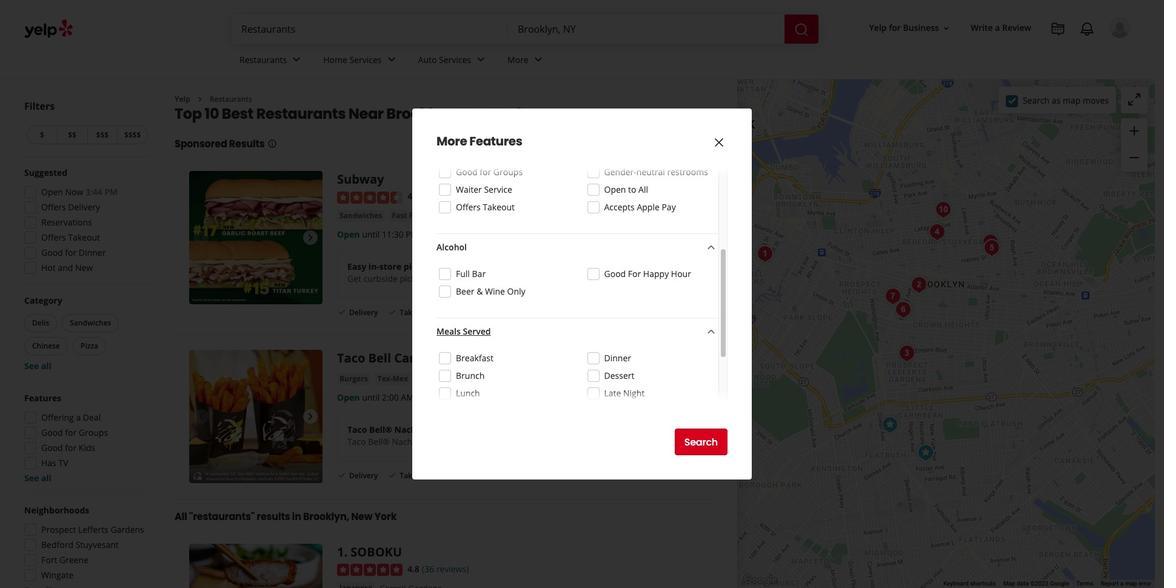 Task type: locate. For each thing, give the bounding box(es) containing it.
0 horizontal spatial 24 chevron down v2 image
[[290, 52, 304, 67]]

neighborhoods
[[24, 505, 89, 516]]

restaurants up best
[[240, 54, 287, 65]]

16 checkmark v2 image
[[337, 307, 347, 317], [337, 471, 347, 480]]

see all button down chinese button
[[24, 360, 52, 372]]

features up offering on the left
[[24, 392, 61, 404]]

24 chevron down v2 image inside home services 'link'
[[384, 52, 399, 67]]

1 vertical spatial search
[[685, 435, 718, 449]]

24 chevron down v2 image left home
[[290, 52, 304, 67]]

burgers button
[[337, 373, 370, 385]]

1 vertical spatial groups
[[79, 427, 108, 439]]

waiter service
[[456, 184, 512, 195]]

zoom in image
[[1128, 124, 1142, 138]]

shortcuts
[[971, 581, 996, 587]]

0 vertical spatial york
[[493, 104, 526, 124]]

search inside button
[[685, 435, 718, 449]]

expand map image
[[1128, 92, 1142, 107]]

2 vertical spatial a
[[1121, 581, 1124, 587]]

good for kids
[[456, 149, 510, 160], [41, 442, 95, 454]]

0 vertical spatial sandwiches button
[[337, 210, 385, 222]]

$$$
[[96, 130, 109, 140]]

0 vertical spatial new
[[458, 104, 490, 124]]

open until 2:00 am
[[337, 392, 414, 404]]

good for groups inside more features dialog
[[456, 166, 523, 178]]

(36
[[422, 564, 434, 575]]

mexican button
[[415, 373, 451, 385]]

0 vertical spatial good for kids
[[456, 149, 510, 160]]

24 chevron down v2 image inside more link
[[531, 52, 546, 67]]

offers takeout for waiter service
[[456, 201, 515, 213]]

waiter
[[456, 184, 482, 195]]

open until 11:30 pm
[[337, 229, 419, 240]]

for left happy at the top of page
[[628, 268, 641, 280]]

24 chevron down v2 image left soboku image
[[704, 240, 719, 255]]

1 see all button from the top
[[24, 360, 52, 372]]

good for kids up the waiter service
[[456, 149, 510, 160]]

auto services
[[418, 54, 471, 65]]

1 vertical spatial more
[[437, 133, 467, 150]]

2 see all button from the top
[[24, 473, 52, 484]]

1 horizontal spatial groups
[[494, 166, 523, 178]]

24 chevron down v2 image
[[290, 52, 304, 67], [474, 52, 488, 67], [704, 240, 719, 255]]

0 horizontal spatial more
[[437, 133, 467, 150]]

0 vertical spatial groups
[[494, 166, 523, 178]]

service
[[484, 184, 512, 195]]

0 vertical spatial kids
[[494, 149, 510, 160]]

slideshow element
[[189, 171, 323, 305], [189, 350, 323, 484]]

nacho left 'are'
[[392, 436, 418, 448]]

0 vertical spatial see
[[24, 360, 39, 372]]

new down good for dinner
[[75, 262, 93, 274]]

nacho
[[395, 424, 422, 436], [392, 436, 418, 448]]

takeout down service
[[483, 201, 515, 213]]

2 all from the top
[[41, 473, 52, 484]]

taco bell cantina image
[[878, 413, 902, 437]]

groups
[[494, 166, 523, 178], [79, 427, 108, 439]]

good for kids up tv at the bottom
[[41, 442, 95, 454]]

24 chevron down v2 image for meals served
[[704, 325, 719, 339]]

all down chinese button
[[41, 360, 52, 372]]

good for groups for for
[[456, 166, 523, 178]]

sandwiches
[[340, 210, 382, 221], [70, 318, 111, 328]]

alcohol button
[[437, 240, 719, 256]]

0 vertical spatial features
[[470, 133, 523, 150]]

open for open until 2:00 am
[[337, 392, 360, 404]]

all left the "restaurants" on the left of the page
[[175, 510, 187, 524]]

for inside button
[[889, 22, 901, 34]]

services right home
[[350, 54, 382, 65]]

open down sandwiches link
[[337, 229, 360, 240]]

good for groups up the waiter service
[[456, 166, 523, 178]]

offers takeout inside more features dialog
[[456, 201, 515, 213]]

1 vertical spatial offers takeout
[[41, 232, 100, 243]]

groups down deal
[[79, 427, 108, 439]]

features
[[470, 133, 523, 150], [24, 392, 61, 404]]

24 chevron down v2 image inside restaurants link
[[290, 52, 304, 67]]

0 vertical spatial yelp
[[870, 22, 887, 34]]

yelp left the 16 chevron right v2 icon
[[175, 94, 190, 104]]

open left to
[[605, 184, 626, 195]]

open down suggested
[[41, 186, 63, 198]]

0 vertical spatial slideshow element
[[189, 171, 323, 305]]

all down has
[[41, 473, 52, 484]]

until left '2:00'
[[362, 392, 380, 404]]

1 services from the left
[[350, 54, 382, 65]]

more inside business categories element
[[508, 54, 529, 65]]

services right auto at the top of the page
[[439, 54, 471, 65]]

0 vertical spatial offers takeout
[[456, 201, 515, 213]]

1 vertical spatial slideshow element
[[189, 350, 323, 484]]

user actions element
[[860, 15, 1148, 90]]

pm down fast food link
[[406, 229, 419, 240]]

delivery for subway
[[349, 307, 378, 318]]

guacuco bed-stuy image
[[931, 197, 956, 222]]

0 horizontal spatial groups
[[79, 427, 108, 439]]

1 16 checkmark v2 image from the top
[[388, 307, 398, 317]]

reviews) right (36
[[437, 564, 469, 575]]

delis
[[32, 318, 49, 328]]

brooklyn, right near
[[387, 104, 455, 124]]

16 chevron down v2 image
[[942, 23, 952, 33]]

yelp left business
[[870, 22, 887, 34]]

sandwiches inside group
[[70, 318, 111, 328]]

2 vertical spatial delivery
[[349, 471, 378, 481]]

features up service
[[470, 133, 523, 150]]

0 horizontal spatial york
[[375, 510, 397, 524]]

1 horizontal spatial 24 chevron down v2 image
[[474, 52, 488, 67]]

2 horizontal spatial 24 chevron down v2 image
[[704, 325, 719, 339]]

bell
[[369, 350, 391, 367]]

dinner up dessert
[[605, 352, 632, 364]]

1 horizontal spatial pm
[[406, 229, 419, 240]]

0 vertical spatial until
[[362, 229, 380, 240]]

brooklyn,
[[387, 104, 455, 124], [303, 510, 349, 524]]

1 vertical spatial pm
[[406, 229, 419, 240]]

sandwiches button down 4.3 star rating image
[[337, 210, 385, 222]]

1 slideshow element from the top
[[189, 171, 323, 305]]

offers takeout down the waiter service
[[456, 201, 515, 213]]

search image
[[795, 22, 809, 37]]

1 vertical spatial map
[[1126, 581, 1138, 587]]

hot
[[41, 262, 56, 274]]

0 vertical spatial all
[[41, 360, 52, 372]]

yelp for business
[[870, 22, 940, 34]]

1 vertical spatial delivery
[[349, 307, 378, 318]]

taco for taco bell cantina
[[337, 350, 365, 367]]

late night
[[605, 388, 645, 399]]

1 horizontal spatial good for kids
[[456, 149, 510, 160]]

kids inside group
[[79, 442, 95, 454]]

flatbush
[[434, 210, 468, 222]]

all right to
[[639, 184, 649, 195]]

reviews) up flatbush in the top of the page
[[431, 191, 464, 202]]

kids up service
[[494, 149, 510, 160]]

fries
[[424, 424, 444, 436], [420, 436, 439, 448]]

see
[[24, 360, 39, 372], [24, 473, 39, 484]]

category
[[24, 295, 62, 306]]

more inside dialog
[[437, 133, 467, 150]]

features inside dialog
[[470, 133, 523, 150]]

1 vertical spatial sandwiches
[[70, 318, 111, 328]]

0 vertical spatial taco
[[337, 350, 365, 367]]

1 horizontal spatial all
[[639, 184, 649, 195]]

1 vertical spatial until
[[362, 392, 380, 404]]

4.8 link
[[408, 562, 420, 576]]

24 chevron down v2 image inside meals served "dropdown button"
[[704, 325, 719, 339]]

1 horizontal spatial good for groups
[[456, 166, 523, 178]]

0 horizontal spatial sandwiches
[[70, 318, 111, 328]]

0 vertical spatial pm
[[105, 186, 117, 198]]

0 horizontal spatial kids
[[79, 442, 95, 454]]

16 checkmark v2 image for taco bell cantina
[[388, 471, 398, 480]]

0 vertical spatial all
[[639, 184, 649, 195]]

yelp link
[[175, 94, 190, 104]]

1 see from the top
[[24, 360, 39, 372]]

neutral
[[637, 166, 665, 178]]

1 16 checkmark v2 image from the top
[[337, 307, 347, 317]]

apple
[[637, 201, 660, 213]]

0 vertical spatial bell®
[[369, 424, 392, 436]]

offers up reservations
[[41, 201, 66, 213]]

new up 1 . soboku
[[351, 510, 373, 524]]

kids inside more features dialog
[[494, 149, 510, 160]]

24 chevron down v2 image
[[384, 52, 399, 67], [531, 52, 546, 67], [704, 325, 719, 339]]

map left error
[[1126, 581, 1138, 587]]

search for search
[[685, 435, 718, 449]]

0 horizontal spatial 24 chevron down v2 image
[[384, 52, 399, 67]]

1 vertical spatial dinner
[[605, 352, 632, 364]]

0 horizontal spatial sandwiches button
[[62, 314, 119, 332]]

tex-mex link
[[375, 373, 411, 385]]

0 horizontal spatial search
[[685, 435, 718, 449]]

cornbread brooklyn image
[[891, 298, 916, 322]]

sandwiches button up pizza
[[62, 314, 119, 332]]

2 16 checkmark v2 image from the top
[[337, 471, 347, 480]]

1 until from the top
[[362, 229, 380, 240]]

open to all
[[605, 184, 649, 195]]

offers down waiter
[[456, 201, 481, 213]]

sandwiches up pizza
[[70, 318, 111, 328]]

more features
[[437, 133, 523, 150]]

auto services link
[[409, 44, 498, 79]]

delis button
[[24, 314, 57, 332]]

1 horizontal spatial search
[[1023, 94, 1050, 106]]

2 16 checkmark v2 image from the top
[[388, 471, 398, 480]]

0 horizontal spatial good for groups
[[41, 427, 108, 439]]

1 vertical spatial brooklyn,
[[303, 510, 349, 524]]

0 vertical spatial delivery
[[68, 201, 100, 213]]

1 vertical spatial 16 checkmark v2 image
[[337, 471, 347, 480]]

1 horizontal spatial york
[[493, 104, 526, 124]]

0 horizontal spatial a
[[76, 412, 81, 423]]

good for groups for a
[[41, 427, 108, 439]]

close image
[[712, 135, 727, 150]]

1 vertical spatial see all button
[[24, 473, 52, 484]]

0 horizontal spatial features
[[24, 392, 61, 404]]

kids down deal
[[79, 442, 95, 454]]

sandwiches for sandwiches button to the left
[[70, 318, 111, 328]]

sponsored
[[175, 137, 227, 151]]

see down chinese button
[[24, 360, 39, 372]]

york up soboku link
[[375, 510, 397, 524]]

None search field
[[232, 15, 819, 44]]

good
[[456, 149, 478, 160], [456, 166, 478, 178], [41, 247, 63, 258], [605, 268, 626, 280], [41, 427, 63, 439], [41, 442, 63, 454]]

chinese
[[32, 341, 60, 351]]

4.8 star rating image
[[337, 564, 403, 576]]

0 vertical spatial good for groups
[[456, 166, 523, 178]]

sandwiches for rightmost sandwiches button
[[340, 210, 382, 221]]

16 chevron right v2 image
[[195, 95, 205, 104]]

24 chevron down v2 image inside alcohol dropdown button
[[704, 240, 719, 255]]

2 until from the top
[[362, 392, 380, 404]]

2 horizontal spatial a
[[1121, 581, 1124, 587]]

16 checkmark v2 image for subway
[[388, 307, 398, 317]]

see all button down has
[[24, 473, 52, 484]]

top 10 best restaurants near brooklyn, new york
[[175, 104, 526, 124]]

tex-mex button
[[375, 373, 411, 385]]

24 chevron down v2 image for more
[[531, 52, 546, 67]]

1 horizontal spatial yelp
[[870, 22, 887, 34]]

good for happy hour
[[605, 268, 692, 280]]

open inside more features dialog
[[605, 184, 626, 195]]

until for taco bell cantina
[[362, 392, 380, 404]]

16 checkmark v2 image for subway
[[337, 307, 347, 317]]

1 vertical spatial 16 checkmark v2 image
[[388, 471, 398, 480]]

offers takeout inside group
[[41, 232, 100, 243]]

open for open until 11:30 pm
[[337, 229, 360, 240]]

1 horizontal spatial 24 chevron down v2 image
[[531, 52, 546, 67]]

fast food link
[[390, 210, 429, 222]]

1 horizontal spatial sandwiches
[[340, 210, 382, 221]]

prospect lefferts gardens
[[41, 524, 144, 536]]

near
[[349, 104, 384, 124]]

1 vertical spatial taco
[[348, 424, 367, 436]]

until for subway
[[362, 229, 380, 240]]

pm right the '3:44'
[[105, 186, 117, 198]]

pizza button
[[73, 337, 106, 355]]

reservations
[[41, 217, 92, 228]]

offers for offers delivery
[[41, 232, 66, 243]]

sandwiches down 4.3 star rating image
[[340, 210, 382, 221]]

1 see all from the top
[[24, 360, 52, 372]]

fries up 'are'
[[424, 424, 444, 436]]

moves
[[1083, 94, 1110, 106]]

0 horizontal spatial all
[[175, 510, 187, 524]]

2 services from the left
[[439, 54, 471, 65]]

2 see all from the top
[[24, 473, 52, 484]]

2 slideshow element from the top
[[189, 350, 323, 484]]

offers down reservations
[[41, 232, 66, 243]]

pm for open until 11:30 pm
[[406, 229, 419, 240]]

0 horizontal spatial offers takeout
[[41, 232, 100, 243]]

error
[[1139, 581, 1152, 587]]

see all down chinese button
[[24, 360, 52, 372]]

0 horizontal spatial for
[[478, 436, 491, 448]]

1 all from the top
[[41, 360, 52, 372]]

2 see from the top
[[24, 473, 39, 484]]

york up more features
[[493, 104, 526, 124]]

24 chevron down v2 image for restaurants
[[290, 52, 304, 67]]

until down sandwiches link
[[362, 229, 380, 240]]

delivery inside group
[[68, 201, 100, 213]]

services
[[350, 54, 382, 65], [439, 54, 471, 65]]

report a map error link
[[1101, 581, 1152, 587]]

taco
[[337, 350, 365, 367], [348, 424, 367, 436], [348, 436, 366, 448]]

see all down has
[[24, 473, 52, 484]]

a for write
[[996, 22, 1001, 34]]

nacho down am
[[395, 424, 422, 436]]

only
[[507, 286, 526, 297]]

0 vertical spatial 16 checkmark v2 image
[[337, 307, 347, 317]]

prospect
[[41, 524, 76, 536]]

0 horizontal spatial services
[[350, 54, 382, 65]]

1 horizontal spatial features
[[470, 133, 523, 150]]

1 vertical spatial for
[[478, 436, 491, 448]]

a left deal
[[76, 412, 81, 423]]

more
[[508, 54, 529, 65], [437, 133, 467, 150]]

0 vertical spatial see all button
[[24, 360, 52, 372]]

yelp for yelp link
[[175, 94, 190, 104]]

groups inside more features dialog
[[494, 166, 523, 178]]

macosa trattoria image
[[925, 220, 950, 244]]

more for more features
[[437, 133, 467, 150]]

sandwiches link
[[337, 210, 385, 222]]

1 vertical spatial all
[[175, 510, 187, 524]]

brooklyn, right in
[[303, 510, 349, 524]]

offers takeout up good for dinner
[[41, 232, 100, 243]]

a right report
[[1121, 581, 1124, 587]]

restaurants inside business categories element
[[240, 54, 287, 65]]

in-
[[369, 261, 380, 272]]

services inside 'link'
[[350, 54, 382, 65]]

best
[[222, 104, 254, 124]]

0 vertical spatial more
[[508, 54, 529, 65]]

see all for category
[[24, 360, 52, 372]]

24 chevron down v2 image inside auto services link
[[474, 52, 488, 67]]

offers inside more features dialog
[[456, 201, 481, 213]]

mexican link
[[415, 373, 451, 385]]

$$ button
[[57, 126, 87, 144]]

kids
[[494, 149, 510, 160], [79, 442, 95, 454]]

0 horizontal spatial map
[[1063, 94, 1081, 106]]

1 horizontal spatial map
[[1126, 581, 1138, 587]]

map right 'as' at the top of the page
[[1063, 94, 1081, 106]]

1 vertical spatial see
[[24, 473, 39, 484]]

pizza
[[81, 341, 98, 351]]

sandwiches inside sandwiches link
[[340, 210, 382, 221]]

16 checkmark v2 image
[[388, 307, 398, 317], [388, 471, 398, 480]]

search as map moves
[[1023, 94, 1110, 106]]

1 horizontal spatial new
[[351, 510, 373, 524]]

$
[[40, 130, 44, 140]]

groups up service
[[494, 166, 523, 178]]

group containing category
[[22, 295, 150, 372]]

taco bell® nacho fries taco bell® nacho fries are back for a limited time.
[[348, 424, 554, 448]]

24 chevron down v2 image right auto services
[[474, 52, 488, 67]]

write a review link
[[966, 17, 1037, 39]]

terms link
[[1077, 581, 1094, 587]]

bell®
[[369, 424, 392, 436], [368, 436, 390, 448]]

24 chevron down v2 image for home services
[[384, 52, 399, 67]]

dinner up hot and new
[[79, 247, 106, 258]]

1 horizontal spatial services
[[439, 54, 471, 65]]

new up more features
[[458, 104, 490, 124]]

0 vertical spatial see all
[[24, 360, 52, 372]]

1 vertical spatial kids
[[79, 442, 95, 454]]

open down burgers button
[[337, 392, 360, 404]]

write
[[971, 22, 993, 34]]

16 info v2 image
[[267, 139, 277, 149]]

group
[[1122, 118, 1148, 172], [21, 167, 150, 278], [22, 295, 150, 372], [21, 392, 150, 485], [21, 505, 150, 588]]

0 horizontal spatial brooklyn,
[[303, 510, 349, 524]]

open
[[605, 184, 626, 195], [41, 186, 63, 198], [337, 229, 360, 240], [337, 392, 360, 404]]

2 horizontal spatial 24 chevron down v2 image
[[704, 240, 719, 255]]

trad room image
[[980, 236, 1004, 260]]

top
[[175, 104, 202, 124]]

google image
[[741, 573, 781, 588]]

la ñapa image
[[907, 273, 931, 297]]

yelp inside button
[[870, 22, 887, 34]]

bar
[[472, 268, 486, 280]]

0 horizontal spatial dinner
[[79, 247, 106, 258]]

late
[[605, 388, 621, 399]]

0 horizontal spatial pm
[[105, 186, 117, 198]]

2 vertical spatial taco
[[348, 436, 366, 448]]

24 chevron down v2 image for auto services
[[474, 52, 488, 67]]

$$
[[68, 130, 76, 140]]

4.3
[[408, 191, 420, 202]]

0 vertical spatial search
[[1023, 94, 1050, 106]]

a right write
[[996, 22, 1001, 34]]

see up neighborhoods
[[24, 473, 39, 484]]

takeout inside more features dialog
[[483, 201, 515, 213]]

0 vertical spatial for
[[628, 268, 641, 280]]

search button
[[675, 429, 728, 456]]

groups for good for kids
[[79, 427, 108, 439]]

fries left 'are'
[[420, 436, 439, 448]]

1 vertical spatial fries
[[420, 436, 439, 448]]

for left a
[[478, 436, 491, 448]]

good for groups down offering a deal
[[41, 427, 108, 439]]

names image
[[895, 341, 919, 366]]

$ button
[[27, 126, 57, 144]]

1 horizontal spatial dinner
[[605, 352, 632, 364]]



Task type: vqa. For each thing, say whether or not it's contained in the screenshot.
Calamity in the left bottom of the page
no



Task type: describe. For each thing, give the bounding box(es) containing it.
gender-neutral restrooms
[[605, 166, 709, 178]]

1 . soboku
[[337, 544, 402, 561]]

has
[[41, 457, 56, 469]]

park
[[486, 374, 504, 385]]

group containing features
[[21, 392, 150, 485]]

l'antagoniste image
[[979, 230, 1003, 254]]

services for home services
[[350, 54, 382, 65]]

keyboard shortcuts
[[944, 581, 996, 587]]

ditmas park
[[456, 374, 504, 385]]

accepts apple pay
[[605, 201, 676, 213]]

fort
[[41, 554, 57, 566]]

1 horizontal spatial sandwiches button
[[337, 210, 385, 222]]

0 vertical spatial nacho
[[395, 424, 422, 436]]

2:00
[[382, 392, 399, 404]]

data
[[1017, 581, 1029, 587]]

ditmas
[[456, 374, 484, 385]]

16 checkmark v2 image for taco bell cantina
[[337, 471, 347, 480]]

offering a deal
[[41, 412, 101, 423]]

fast food
[[392, 210, 427, 221]]

good for dinner
[[41, 247, 106, 258]]

previous image
[[194, 231, 209, 245]]

dessert
[[605, 370, 635, 382]]

(36 reviews) link
[[422, 562, 469, 576]]

delivery.
[[439, 273, 473, 284]]

takeout down taco bell® nacho fries taco bell® nacho fries are back for a limited time.
[[400, 471, 429, 481]]

subway image
[[914, 441, 938, 465]]

see all for features
[[24, 473, 52, 484]]

alcohol
[[437, 241, 467, 253]]

auto
[[418, 54, 437, 65]]

0 vertical spatial reviews)
[[431, 191, 464, 202]]

wingate
[[41, 570, 74, 581]]

1 vertical spatial york
[[375, 510, 397, 524]]

read
[[477, 273, 498, 284]]

limited
[[500, 436, 530, 448]]

hot and new
[[41, 262, 93, 274]]

1 vertical spatial bell®
[[368, 436, 390, 448]]

a
[[493, 436, 498, 448]]

burgers link
[[337, 373, 370, 385]]

report
[[1101, 581, 1119, 587]]

store
[[380, 261, 402, 272]]

fast
[[392, 210, 407, 221]]

0 horizontal spatial good for kids
[[41, 442, 95, 454]]

for inside taco bell® nacho fries taco bell® nacho fries are back for a limited time.
[[478, 436, 491, 448]]

11:30
[[382, 229, 404, 240]]

$$$ button
[[87, 126, 117, 144]]

group containing suggested
[[21, 167, 150, 278]]

0 vertical spatial fries
[[424, 424, 444, 436]]

home
[[323, 54, 348, 65]]

24 chevron down v2 image for alcohol
[[704, 240, 719, 255]]

soboku image
[[753, 242, 777, 266]]

next image
[[303, 231, 318, 245]]

soboku link
[[351, 544, 402, 561]]

yelp for yelp for business
[[870, 22, 887, 34]]

happy
[[644, 268, 669, 280]]

meals served
[[437, 326, 491, 337]]

map region
[[729, 0, 1165, 588]]

write a review
[[971, 22, 1032, 34]]

map for moves
[[1063, 94, 1081, 106]]

all for category
[[41, 360, 52, 372]]

now
[[65, 186, 83, 198]]

notifications image
[[1080, 22, 1095, 36]]

pm for open now 3:44 pm
[[105, 186, 117, 198]]

takeout down 'pickup' at the top
[[400, 307, 429, 318]]

google
[[1051, 581, 1070, 587]]

zoom out image
[[1128, 151, 1142, 165]]

slideshow element for taco bell cantina
[[189, 350, 323, 484]]

food
[[409, 210, 427, 221]]

has tv
[[41, 457, 68, 469]]

restaurants up 16 info v2 icon
[[256, 104, 346, 124]]

previous image
[[194, 410, 209, 424]]

4.8
[[408, 564, 420, 575]]

mex
[[393, 374, 408, 384]]

terms
[[1077, 581, 1094, 587]]

offers for good for groups
[[456, 201, 481, 213]]

10
[[205, 104, 219, 124]]

breakfast
[[456, 352, 494, 364]]

open for open to all
[[605, 184, 626, 195]]

4.3 star rating image
[[337, 192, 403, 204]]

full bar
[[456, 268, 486, 280]]

taco for taco bell® nacho fries taco bell® nacho fries are back for a limited time.
[[348, 424, 367, 436]]

see for category
[[24, 360, 39, 372]]

bedford stuyvesant
[[41, 539, 119, 551]]

more
[[500, 273, 522, 284]]

group containing neighborhoods
[[21, 505, 150, 588]]

burgers
[[340, 374, 368, 384]]

lunch
[[456, 388, 480, 399]]

map for error
[[1126, 581, 1138, 587]]

time.
[[532, 436, 554, 448]]

see all button for features
[[24, 473, 52, 484]]

open for open now 3:44 pm
[[41, 186, 63, 198]]

wine
[[485, 286, 505, 297]]

0 vertical spatial brooklyn,
[[387, 104, 455, 124]]

3:44
[[86, 186, 102, 198]]

curbside
[[364, 273, 398, 284]]

beer & wine only
[[456, 286, 526, 297]]

offering
[[41, 412, 74, 423]]

tv
[[58, 457, 68, 469]]

results
[[229, 137, 265, 151]]

bedford
[[41, 539, 73, 551]]

and
[[58, 262, 73, 274]]

restaurants right the 16 chevron right v2 icon
[[210, 94, 252, 104]]

good for kids inside more features dialog
[[456, 149, 510, 160]]

1 vertical spatial reviews)
[[437, 564, 469, 575]]

business categories element
[[230, 44, 1131, 79]]

a for offering
[[76, 412, 81, 423]]

features inside group
[[24, 392, 61, 404]]

full
[[456, 268, 470, 280]]

home services
[[323, 54, 382, 65]]

groups for waiter service
[[494, 166, 523, 178]]

1 vertical spatial new
[[75, 262, 93, 274]]

2 horizontal spatial new
[[458, 104, 490, 124]]

services for auto services
[[439, 54, 471, 65]]

more for more
[[508, 54, 529, 65]]

keyboard
[[944, 581, 969, 587]]

projects image
[[1051, 22, 1066, 36]]

0 vertical spatial dinner
[[79, 247, 106, 258]]

see all button for category
[[24, 360, 52, 372]]

slideshow element for subway
[[189, 171, 323, 305]]

takeout up good for dinner
[[68, 232, 100, 243]]

.
[[344, 544, 348, 561]]

keyboard shortcuts button
[[944, 580, 996, 588]]

map data ©2023 google
[[1004, 581, 1070, 587]]

search for search as map moves
[[1023, 94, 1050, 106]]

for inside more features dialog
[[628, 268, 641, 280]]

more features dialog
[[0, 0, 1165, 588]]

brunch
[[456, 370, 485, 382]]

accepts
[[605, 201, 635, 213]]

tex-
[[378, 374, 393, 384]]

all for features
[[41, 473, 52, 484]]

see for features
[[24, 473, 39, 484]]

a for report
[[1121, 581, 1124, 587]]

altar image
[[881, 284, 905, 308]]

easy
[[348, 261, 367, 272]]

mexican
[[418, 374, 448, 384]]

suggested
[[24, 167, 67, 178]]

delivery for taco bell cantina
[[349, 471, 378, 481]]

$$$$
[[124, 130, 141, 140]]

1 vertical spatial nacho
[[392, 436, 418, 448]]

next image
[[303, 410, 318, 424]]

hour
[[671, 268, 692, 280]]

all inside more features dialog
[[639, 184, 649, 195]]

more link
[[498, 44, 556, 79]]

(3
[[422, 191, 429, 202]]

night
[[624, 388, 645, 399]]

pickup!
[[404, 261, 435, 272]]

are
[[441, 436, 455, 448]]

dinner inside more features dialog
[[605, 352, 632, 364]]

offers takeout for reservations
[[41, 232, 100, 243]]

lefferts
[[78, 524, 108, 536]]



